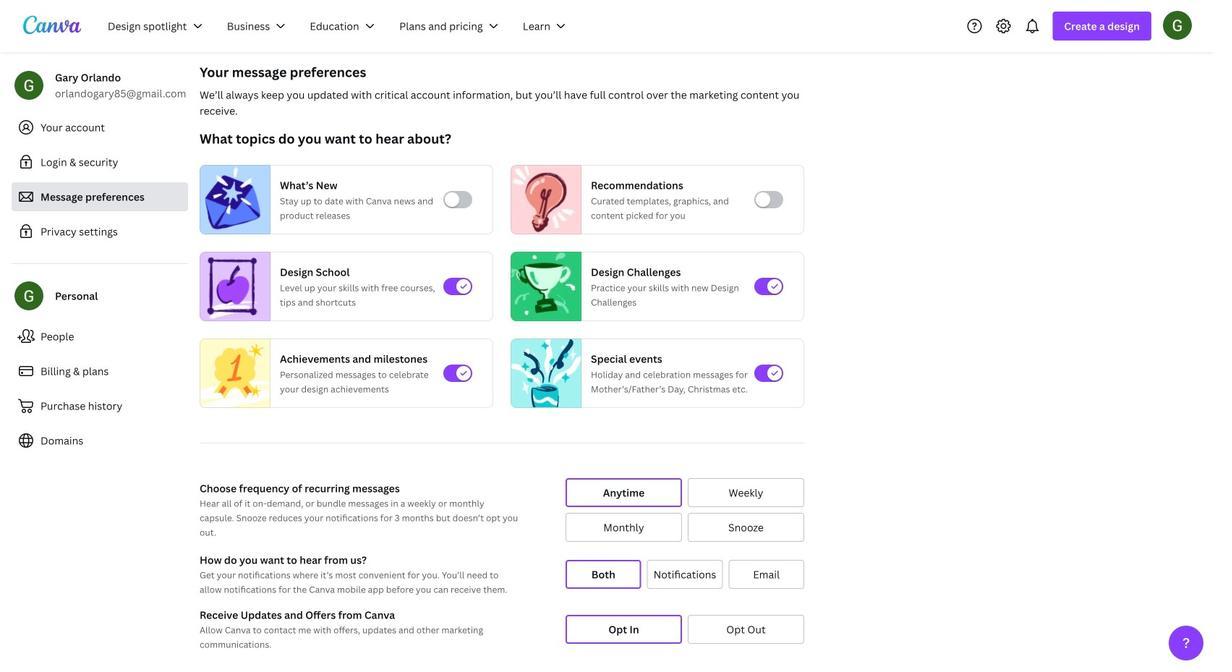 Task type: vqa. For each thing, say whether or not it's contained in the screenshot.
Explore
no



Task type: locate. For each thing, give the bounding box(es) containing it.
topic image
[[200, 165, 264, 234], [511, 165, 575, 234], [200, 252, 264, 321], [511, 252, 575, 321], [200, 335, 270, 411], [511, 335, 581, 411]]

None button
[[566, 478, 682, 507], [688, 478, 804, 507], [566, 513, 682, 542], [688, 513, 804, 542], [566, 560, 641, 589], [647, 560, 723, 589], [729, 560, 804, 589], [566, 615, 682, 644], [688, 615, 804, 644], [566, 478, 682, 507], [688, 478, 804, 507], [566, 513, 682, 542], [688, 513, 804, 542], [566, 560, 641, 589], [647, 560, 723, 589], [729, 560, 804, 589], [566, 615, 682, 644], [688, 615, 804, 644]]



Task type: describe. For each thing, give the bounding box(es) containing it.
gary orlando image
[[1163, 11, 1192, 40]]

top level navigation element
[[98, 12, 581, 41]]



